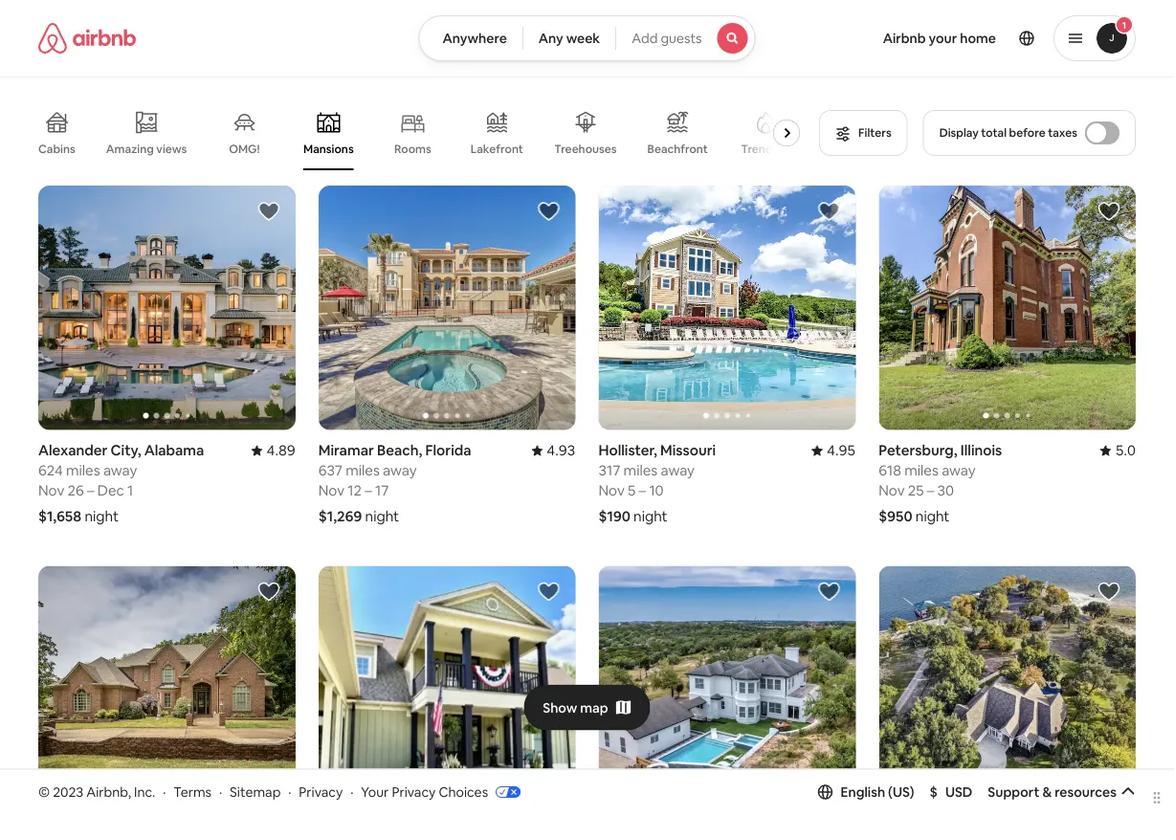 Task type: vqa. For each thing, say whether or not it's contained in the screenshot.
Broken Bow, Oklahoma Mountain and valley views Feb 11 – 16 $527 night
no



Task type: locate. For each thing, give the bounding box(es) containing it.
add to wishlist: austin, texas image
[[818, 580, 841, 603]]

· left your
[[350, 783, 354, 801]]

miles
[[66, 461, 100, 480], [346, 461, 380, 480], [624, 461, 658, 480], [905, 461, 939, 480]]

–
[[87, 481, 94, 500], [365, 481, 372, 500], [639, 481, 646, 500], [927, 481, 934, 500]]

terms
[[174, 783, 212, 801]]

miles down "petersburg,"
[[905, 461, 939, 480]]

miles inside the miramar beach, florida 637 miles away nov 12 – 17 $1,269 night
[[346, 461, 380, 480]]

away down the missouri
[[661, 461, 695, 480]]

views
[[156, 141, 187, 156]]

lakefront
[[471, 142, 523, 156]]

group containing amazing views
[[38, 96, 808, 170]]

taxes
[[1048, 125, 1078, 140]]

florida
[[425, 441, 471, 460]]

3 miles from the left
[[624, 461, 658, 480]]

display total before taxes
[[940, 125, 1078, 140]]

4.95
[[827, 441, 856, 460]]

any week button
[[522, 15, 617, 61]]

total
[[981, 125, 1007, 140]]

hollister,
[[599, 441, 657, 460]]

nov
[[38, 481, 64, 500], [318, 481, 345, 500], [599, 481, 625, 500], [879, 481, 905, 500]]

missouri
[[661, 441, 716, 460]]

0 horizontal spatial 1
[[127, 481, 133, 500]]

nov left "5"
[[599, 481, 625, 500]]

5
[[628, 481, 636, 500]]

add
[[632, 30, 658, 47]]

your privacy choices
[[361, 783, 488, 801]]

add to wishlist: mentone, alabama image
[[537, 580, 560, 603]]

1 horizontal spatial 1
[[1122, 19, 1127, 31]]

omg!
[[229, 142, 260, 156]]

filters button
[[819, 110, 908, 156]]

· left privacy link
[[288, 783, 291, 801]]

1
[[1122, 19, 1127, 31], [127, 481, 133, 500]]

away down the beach,
[[383, 461, 417, 480]]

miles up 12
[[346, 461, 380, 480]]

None search field
[[419, 15, 756, 61]]

week
[[566, 30, 600, 47]]

away inside hollister, missouri 317 miles away nov 5 – 10 $190 night
[[661, 461, 695, 480]]

0 vertical spatial 1
[[1122, 19, 1127, 31]]

2 away from the left
[[383, 461, 417, 480]]

terms link
[[174, 783, 212, 801]]

night down 30
[[916, 507, 950, 526]]

1 miles from the left
[[66, 461, 100, 480]]

support
[[988, 784, 1040, 801]]

away down city, on the bottom left
[[103, 461, 137, 480]]

night down 17 at left bottom
[[365, 507, 399, 526]]

– inside alexander city, alabama 624 miles away nov 26 – dec 1 $1,658 night
[[87, 481, 94, 500]]

english
[[841, 784, 885, 801]]

3 – from the left
[[639, 481, 646, 500]]

– left 17 at left bottom
[[365, 481, 372, 500]]

· right terms
[[219, 783, 222, 801]]

group
[[38, 96, 808, 170], [38, 186, 296, 430], [318, 186, 576, 430], [599, 186, 856, 430], [879, 186, 1136, 430], [38, 566, 296, 810], [318, 566, 576, 810], [599, 566, 856, 810], [879, 566, 1136, 810]]

beachfront
[[648, 142, 708, 156]]

· right the inc.
[[163, 783, 166, 801]]

3 night from the left
[[634, 507, 668, 526]]

support & resources button
[[988, 784, 1136, 801]]

away up 30
[[942, 461, 976, 480]]

618
[[879, 461, 902, 480]]

2 – from the left
[[365, 481, 372, 500]]

4 away from the left
[[942, 461, 976, 480]]

away inside petersburg, illinois 618 miles away nov 25 – 30 $950 night
[[942, 461, 976, 480]]

4 · from the left
[[350, 783, 354, 801]]

away
[[103, 461, 137, 480], [383, 461, 417, 480], [661, 461, 695, 480], [942, 461, 976, 480]]

1 – from the left
[[87, 481, 94, 500]]

1 horizontal spatial privacy
[[392, 783, 436, 801]]

miles inside petersburg, illinois 618 miles away nov 25 – 30 $950 night
[[905, 461, 939, 480]]

miles inside hollister, missouri 317 miles away nov 5 – 10 $190 night
[[624, 461, 658, 480]]

alexander
[[38, 441, 108, 460]]

– right 25
[[927, 481, 934, 500]]

17
[[375, 481, 389, 500]]

privacy
[[299, 783, 343, 801], [392, 783, 436, 801]]

4 – from the left
[[927, 481, 934, 500]]

4 miles from the left
[[905, 461, 939, 480]]

miles up 26
[[66, 461, 100, 480]]

2 nov from the left
[[318, 481, 345, 500]]

– right 26
[[87, 481, 94, 500]]

nov down 624
[[38, 481, 64, 500]]

filters
[[859, 125, 892, 140]]

night down 10
[[634, 507, 668, 526]]

add to wishlist: petersburg, illinois image
[[1098, 200, 1121, 223]]

1 vertical spatial 1
[[127, 481, 133, 500]]

display total before taxes button
[[923, 110, 1136, 156]]

night inside hollister, missouri 317 miles away nov 5 – 10 $190 night
[[634, 507, 668, 526]]

amazing
[[106, 141, 154, 156]]

add to wishlist: miramar beach, florida image
[[537, 200, 560, 223]]

sitemap
[[230, 783, 281, 801]]

$ usd
[[930, 784, 973, 801]]

1 away from the left
[[103, 461, 137, 480]]

add to wishlist: leander, texas image
[[1098, 580, 1121, 603]]

nov down '637' on the left bottom of page
[[318, 481, 345, 500]]

2 privacy from the left
[[392, 783, 436, 801]]

– inside petersburg, illinois 618 miles away nov 25 – 30 $950 night
[[927, 481, 934, 500]]

4 nov from the left
[[879, 481, 905, 500]]

privacy left your
[[299, 783, 343, 801]]

nov down 618
[[879, 481, 905, 500]]

3 · from the left
[[288, 783, 291, 801]]

2 night from the left
[[365, 507, 399, 526]]

– inside the miramar beach, florida 637 miles away nov 12 – 17 $1,269 night
[[365, 481, 372, 500]]

1 inside alexander city, alabama 624 miles away nov 26 – dec 1 $1,658 night
[[127, 481, 133, 500]]

30
[[938, 481, 954, 500]]

miles up "5"
[[624, 461, 658, 480]]

1 nov from the left
[[38, 481, 64, 500]]

profile element
[[779, 0, 1136, 77]]

privacy right your
[[392, 783, 436, 801]]

guests
[[661, 30, 702, 47]]

1 night from the left
[[85, 507, 119, 526]]

terms · sitemap · privacy
[[174, 783, 343, 801]]

add to wishlist: alexander city, alabama image
[[257, 200, 280, 223]]

show map button
[[524, 685, 651, 731]]

0 horizontal spatial privacy
[[299, 783, 343, 801]]

1 inside dropdown button
[[1122, 19, 1127, 31]]

4.89 out of 5 average rating image
[[251, 441, 296, 460]]

choices
[[439, 783, 488, 801]]

12
[[348, 481, 362, 500]]

2 miles from the left
[[346, 461, 380, 480]]

©
[[38, 783, 50, 801]]

display
[[940, 125, 979, 140]]

1 privacy from the left
[[299, 783, 343, 801]]

inc.
[[134, 783, 155, 801]]

show
[[543, 699, 577, 716]]

&
[[1043, 784, 1052, 801]]

map
[[580, 699, 608, 716]]

night down dec
[[85, 507, 119, 526]]

3 away from the left
[[661, 461, 695, 480]]

624
[[38, 461, 63, 480]]

4 night from the left
[[916, 507, 950, 526]]

night
[[85, 507, 119, 526], [365, 507, 399, 526], [634, 507, 668, 526], [916, 507, 950, 526]]

beach,
[[377, 441, 422, 460]]

– right "5"
[[639, 481, 646, 500]]

3 nov from the left
[[599, 481, 625, 500]]



Task type: describe. For each thing, give the bounding box(es) containing it.
$1,269
[[318, 507, 362, 526]]

$1,658
[[38, 507, 82, 526]]

miramar beach, florida 637 miles away nov 12 – 17 $1,269 night
[[318, 441, 471, 526]]

add to wishlist: hollister, missouri image
[[818, 200, 841, 223]]

nov inside alexander city, alabama 624 miles away nov 26 – dec 1 $1,658 night
[[38, 481, 64, 500]]

illinois
[[961, 441, 1002, 460]]

add guests button
[[616, 15, 756, 61]]

airbnb your home link
[[872, 18, 1008, 58]]

alabama
[[144, 441, 204, 460]]

4.95 out of 5 average rating image
[[812, 441, 856, 460]]

cabins
[[38, 142, 75, 156]]

4.89
[[267, 441, 296, 460]]

city,
[[111, 441, 141, 460]]

637
[[318, 461, 343, 480]]

317
[[599, 461, 621, 480]]

anywhere button
[[419, 15, 523, 61]]

amazing views
[[106, 141, 187, 156]]

$950
[[879, 507, 913, 526]]

1 button
[[1054, 15, 1136, 61]]

night inside petersburg, illinois 618 miles away nov 25 – 30 $950 night
[[916, 507, 950, 526]]

airbnb,
[[86, 783, 131, 801]]

privacy link
[[299, 783, 343, 801]]

4.93 out of 5 average rating image
[[531, 441, 576, 460]]

5.0 out of 5 average rating image
[[1100, 441, 1136, 460]]

mansions
[[303, 142, 354, 156]]

none search field containing anywhere
[[419, 15, 756, 61]]

your privacy choices link
[[361, 783, 521, 802]]

airbnb
[[883, 30, 926, 47]]

support & resources
[[988, 784, 1117, 801]]

2 · from the left
[[219, 783, 222, 801]]

25
[[908, 481, 924, 500]]

english (us) button
[[818, 784, 915, 801]]

5.0
[[1116, 441, 1136, 460]]

sitemap link
[[230, 783, 281, 801]]

1 · from the left
[[163, 783, 166, 801]]

miramar
[[318, 441, 374, 460]]

your
[[361, 783, 389, 801]]

night inside alexander city, alabama 624 miles away nov 26 – dec 1 $1,658 night
[[85, 507, 119, 526]]

before
[[1009, 125, 1046, 140]]

treehouses
[[554, 142, 617, 156]]

$190
[[599, 507, 631, 526]]

any week
[[539, 30, 600, 47]]

home
[[960, 30, 996, 47]]

© 2023 airbnb, inc. ·
[[38, 783, 166, 801]]

away inside alexander city, alabama 624 miles away nov 26 – dec 1 $1,658 night
[[103, 461, 137, 480]]

10
[[649, 481, 664, 500]]

miles inside alexander city, alabama 624 miles away nov 26 – dec 1 $1,658 night
[[66, 461, 100, 480]]

petersburg, illinois 618 miles away nov 25 – 30 $950 night
[[879, 441, 1002, 526]]

– inside hollister, missouri 317 miles away nov 5 – 10 $190 night
[[639, 481, 646, 500]]

away inside the miramar beach, florida 637 miles away nov 12 – 17 $1,269 night
[[383, 461, 417, 480]]

trending
[[741, 142, 790, 156]]

26
[[68, 481, 84, 500]]

(us)
[[888, 784, 915, 801]]

nov inside hollister, missouri 317 miles away nov 5 – 10 $190 night
[[599, 481, 625, 500]]

nov inside petersburg, illinois 618 miles away nov 25 – 30 $950 night
[[879, 481, 905, 500]]

show map
[[543, 699, 608, 716]]

2023
[[53, 783, 83, 801]]

nov inside the miramar beach, florida 637 miles away nov 12 – 17 $1,269 night
[[318, 481, 345, 500]]

add to wishlist: senatobia, mississippi image
[[257, 580, 280, 603]]

your
[[929, 30, 957, 47]]

dec
[[97, 481, 124, 500]]

anywhere
[[443, 30, 507, 47]]

english (us)
[[841, 784, 915, 801]]

$
[[930, 784, 938, 801]]

petersburg,
[[879, 441, 958, 460]]

hollister, missouri 317 miles away nov 5 – 10 $190 night
[[599, 441, 716, 526]]

resources
[[1055, 784, 1117, 801]]

add guests
[[632, 30, 702, 47]]

usd
[[946, 784, 973, 801]]

rooms
[[394, 142, 431, 156]]

airbnb your home
[[883, 30, 996, 47]]

night inside the miramar beach, florida 637 miles away nov 12 – 17 $1,269 night
[[365, 507, 399, 526]]

4.93
[[547, 441, 576, 460]]

alexander city, alabama 624 miles away nov 26 – dec 1 $1,658 night
[[38, 441, 204, 526]]

any
[[539, 30, 563, 47]]



